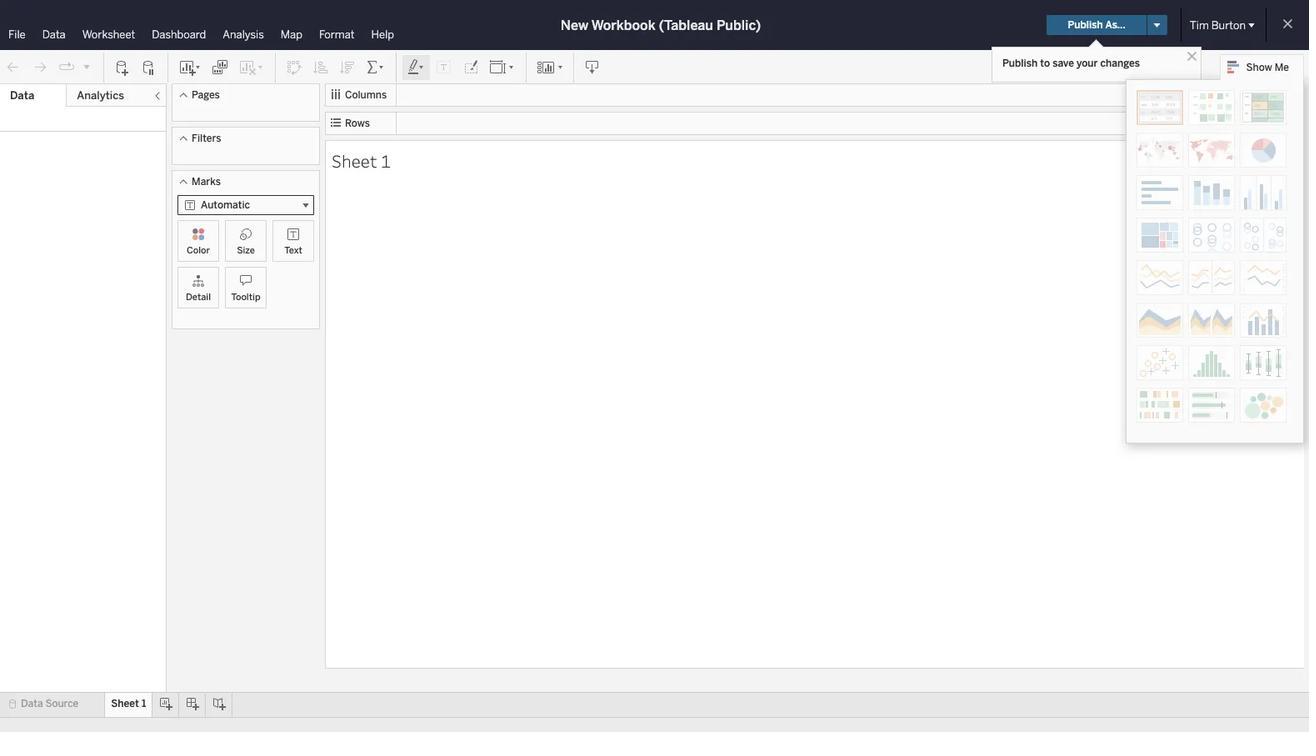 Task type: describe. For each thing, give the bounding box(es) containing it.
0 horizontal spatial sheet
[[111, 698, 139, 710]]

publish for publish as...
[[1068, 19, 1104, 31]]

data source
[[21, 698, 79, 710]]

show labels image
[[436, 59, 453, 75]]

workbook
[[592, 17, 656, 33]]

your
[[1077, 58, 1098, 69]]

replay animation image
[[82, 61, 92, 71]]

2 vertical spatial data
[[21, 698, 43, 710]]

publish for publish to save your changes
[[1003, 58, 1038, 69]]

analytics
[[77, 89, 124, 102]]

close image
[[1185, 48, 1201, 64]]

filters
[[192, 133, 221, 144]]

tim burton
[[1190, 19, 1246, 31]]

(tableau
[[659, 17, 714, 33]]

marks
[[192, 176, 221, 188]]

new data source image
[[114, 59, 131, 75]]

sort ascending image
[[313, 59, 329, 75]]

duplicate image
[[212, 59, 228, 75]]

new workbook (tableau public)
[[561, 17, 761, 33]]

download image
[[584, 59, 601, 75]]

public)
[[717, 17, 761, 33]]

0 vertical spatial sheet 1
[[332, 149, 391, 172]]

as...
[[1106, 19, 1126, 31]]

publish as... button
[[1048, 15, 1147, 35]]

sort descending image
[[339, 59, 356, 75]]

format workbook image
[[463, 59, 479, 75]]

color
[[187, 245, 210, 256]]

worksheet
[[82, 28, 135, 41]]

fit image
[[489, 59, 516, 75]]

source
[[45, 698, 79, 710]]

columns
[[345, 89, 387, 101]]

clear sheet image
[[238, 59, 265, 75]]

highlight image
[[407, 59, 426, 75]]

1 vertical spatial data
[[10, 89, 34, 102]]



Task type: vqa. For each thing, say whether or not it's contained in the screenshot.
4th Add Favorite button
no



Task type: locate. For each thing, give the bounding box(es) containing it.
publish inside button
[[1068, 19, 1104, 31]]

to
[[1041, 58, 1051, 69]]

data up replay animation icon
[[42, 28, 66, 41]]

format
[[319, 28, 355, 41]]

save
[[1053, 58, 1075, 69]]

map
[[281, 28, 303, 41]]

swap rows and columns image
[[286, 59, 303, 75]]

totals image
[[366, 59, 386, 75]]

1 vertical spatial sheet
[[111, 698, 139, 710]]

replay animation image
[[58, 59, 75, 75]]

undo image
[[5, 59, 22, 75]]

text
[[285, 245, 302, 256]]

tim
[[1190, 19, 1210, 31]]

pause auto updates image
[[141, 59, 158, 75]]

show
[[1247, 62, 1273, 73]]

data left source at left
[[21, 698, 43, 710]]

1 down columns
[[381, 149, 391, 172]]

sheet 1 right source at left
[[111, 698, 146, 710]]

0 vertical spatial 1
[[381, 149, 391, 172]]

size
[[237, 245, 255, 256]]

collapse image
[[153, 91, 163, 101]]

1 vertical spatial 1
[[142, 698, 146, 710]]

file
[[8, 28, 26, 41]]

0 vertical spatial sheet
[[332, 149, 377, 172]]

tooltip
[[231, 292, 261, 303]]

sheet
[[332, 149, 377, 172], [111, 698, 139, 710]]

sheet right source at left
[[111, 698, 139, 710]]

1 vertical spatial publish
[[1003, 58, 1038, 69]]

data
[[42, 28, 66, 41], [10, 89, 34, 102], [21, 698, 43, 710]]

me
[[1275, 62, 1290, 73]]

1 horizontal spatial 1
[[381, 149, 391, 172]]

sheet down the rows
[[332, 149, 377, 172]]

data down 'undo' image
[[10, 89, 34, 102]]

redo image
[[32, 59, 48, 75]]

help
[[372, 28, 394, 41]]

pages
[[192, 89, 220, 101]]

rows
[[345, 118, 370, 129]]

new worksheet image
[[178, 59, 202, 75]]

1
[[381, 149, 391, 172], [142, 698, 146, 710]]

sheet 1 down the rows
[[332, 149, 391, 172]]

dashboard
[[152, 28, 206, 41]]

0 vertical spatial publish
[[1068, 19, 1104, 31]]

publish to save your changes
[[1003, 58, 1141, 69]]

0 horizontal spatial publish
[[1003, 58, 1038, 69]]

1 horizontal spatial sheet
[[332, 149, 377, 172]]

show me
[[1247, 62, 1290, 73]]

1 horizontal spatial publish
[[1068, 19, 1104, 31]]

burton
[[1212, 19, 1246, 31]]

1 vertical spatial sheet 1
[[111, 698, 146, 710]]

publish as...
[[1068, 19, 1126, 31]]

new
[[561, 17, 589, 33]]

0 horizontal spatial sheet 1
[[111, 698, 146, 710]]

0 vertical spatial data
[[42, 28, 66, 41]]

1 right source at left
[[142, 698, 146, 710]]

publish
[[1068, 19, 1104, 31], [1003, 58, 1038, 69]]

1 horizontal spatial sheet 1
[[332, 149, 391, 172]]

0 horizontal spatial 1
[[142, 698, 146, 710]]

changes
[[1101, 58, 1141, 69]]

detail
[[186, 292, 211, 303]]

show me button
[[1220, 54, 1305, 80]]

publish left "as..."
[[1068, 19, 1104, 31]]

publish left to
[[1003, 58, 1038, 69]]

sheet 1
[[332, 149, 391, 172], [111, 698, 146, 710]]

analysis
[[223, 28, 264, 41]]

show/hide cards image
[[537, 59, 564, 75]]



